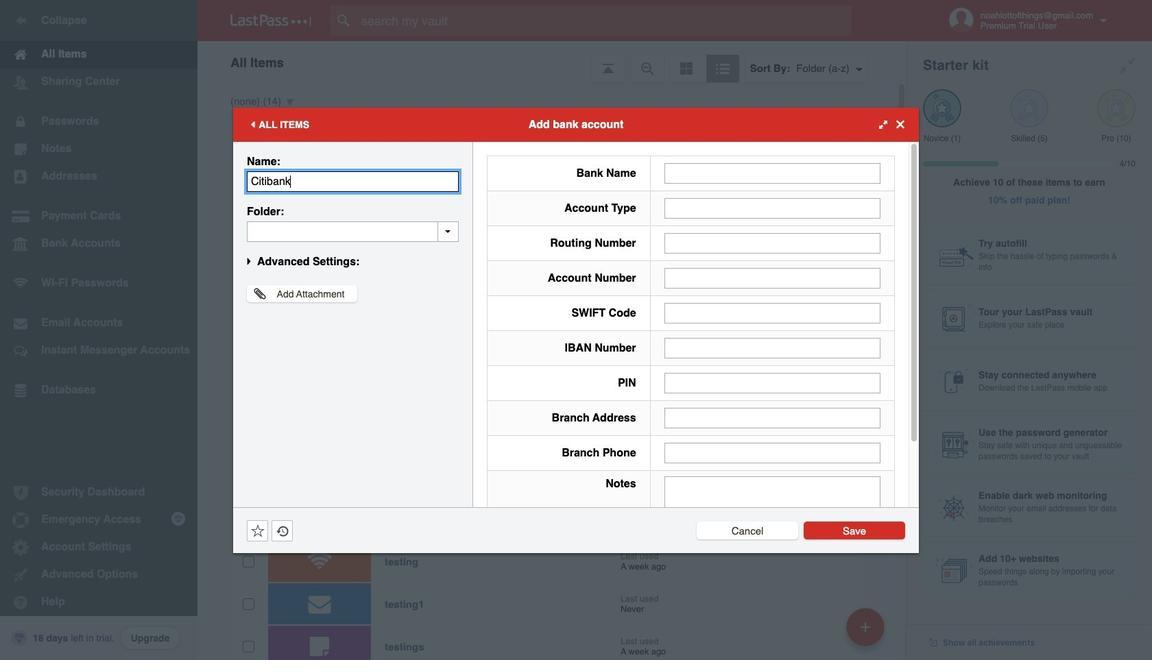 Task type: locate. For each thing, give the bounding box(es) containing it.
new item navigation
[[842, 604, 893, 660]]

search my vault text field
[[331, 5, 879, 36]]

None text field
[[664, 163, 881, 183], [247, 171, 459, 192], [664, 198, 881, 218], [247, 221, 459, 242], [664, 233, 881, 253], [664, 268, 881, 288], [664, 476, 881, 561], [664, 163, 881, 183], [247, 171, 459, 192], [664, 198, 881, 218], [247, 221, 459, 242], [664, 233, 881, 253], [664, 268, 881, 288], [664, 476, 881, 561]]

lastpass image
[[230, 14, 311, 27]]

main navigation navigation
[[0, 0, 198, 660]]

new item image
[[861, 622, 870, 632]]

Search search field
[[331, 5, 879, 36]]

dialog
[[233, 107, 919, 570]]

None text field
[[664, 303, 881, 323], [664, 338, 881, 358], [664, 373, 881, 393], [664, 408, 881, 428], [664, 443, 881, 463], [664, 303, 881, 323], [664, 338, 881, 358], [664, 373, 881, 393], [664, 408, 881, 428], [664, 443, 881, 463]]



Task type: describe. For each thing, give the bounding box(es) containing it.
vault options navigation
[[198, 41, 907, 82]]



Task type: vqa. For each thing, say whether or not it's contained in the screenshot.
New item icon
yes



